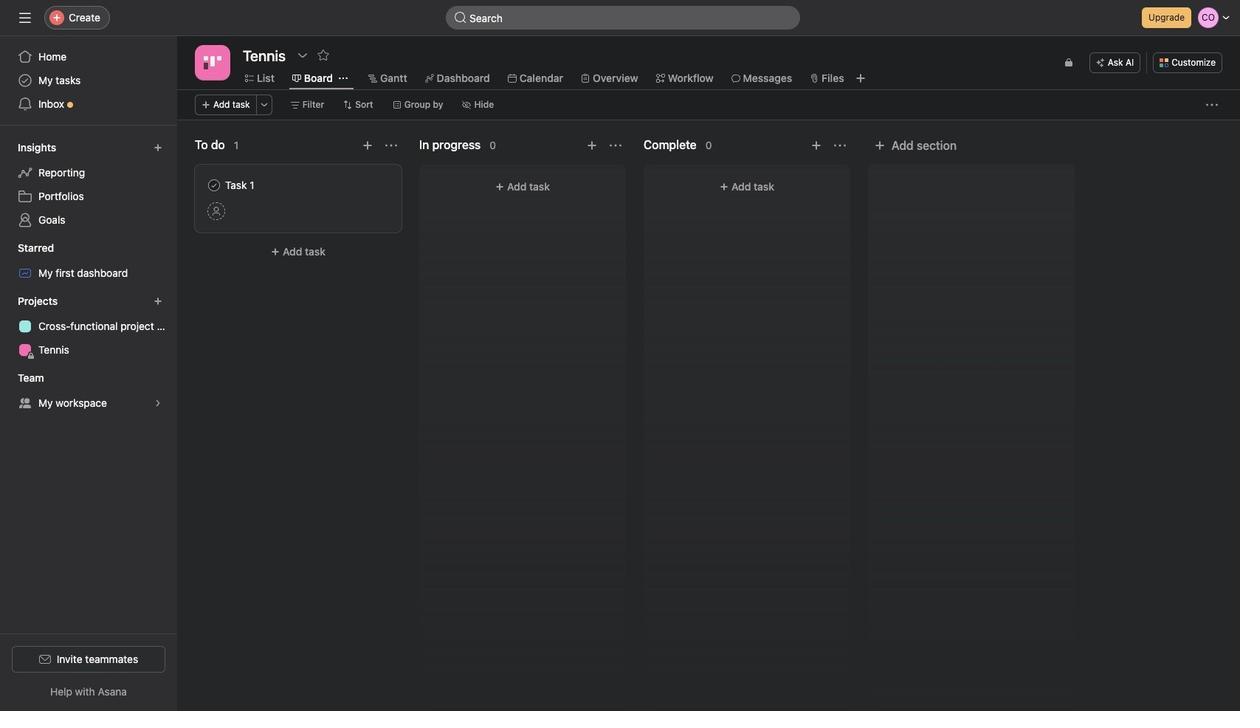 Task type: vqa. For each thing, say whether or not it's contained in the screenshot.
Next week Icon
no



Task type: describe. For each thing, give the bounding box(es) containing it.
add task image for 2nd more section actions image from the right
[[362, 140, 374, 151]]

starred element
[[0, 235, 177, 288]]

insights element
[[0, 134, 177, 235]]

global element
[[0, 36, 177, 125]]

1 more section actions image from the left
[[385, 140, 397, 151]]

board image
[[204, 54, 222, 72]]

prominent image
[[455, 12, 467, 24]]

add to starred image
[[318, 49, 329, 61]]

show options image
[[297, 49, 309, 61]]

add tab image
[[855, 72, 867, 84]]

Mark complete checkbox
[[205, 176, 223, 194]]

projects element
[[0, 288, 177, 365]]

tab actions image
[[339, 74, 348, 83]]

1 horizontal spatial more actions image
[[1207, 99, 1218, 111]]

see details, my workspace image
[[154, 399, 162, 408]]

new insights image
[[154, 143, 162, 152]]



Task type: locate. For each thing, give the bounding box(es) containing it.
2 add task image from the left
[[586, 140, 598, 151]]

Search tasks, projects, and more text field
[[446, 6, 800, 30]]

more section actions image
[[385, 140, 397, 151], [834, 140, 846, 151]]

add task image for more section actions icon
[[586, 140, 598, 151]]

None text field
[[239, 42, 290, 69]]

1 horizontal spatial more section actions image
[[834, 140, 846, 151]]

2 more section actions image from the left
[[834, 140, 846, 151]]

0 horizontal spatial more section actions image
[[385, 140, 397, 151]]

hide sidebar image
[[19, 12, 31, 24]]

1 horizontal spatial add task image
[[586, 140, 598, 151]]

teams element
[[0, 365, 177, 418]]

3 add task image from the left
[[811, 140, 823, 151]]

mark complete image
[[205, 176, 223, 194]]

0 horizontal spatial more actions image
[[260, 100, 269, 109]]

new project or portfolio image
[[154, 297, 162, 306]]

0 horizontal spatial add task image
[[362, 140, 374, 151]]

add task image
[[362, 140, 374, 151], [586, 140, 598, 151], [811, 140, 823, 151]]

more actions image
[[1207, 99, 1218, 111], [260, 100, 269, 109]]

more section actions image
[[610, 140, 622, 151]]

1 add task image from the left
[[362, 140, 374, 151]]

None field
[[446, 6, 800, 30]]

2 horizontal spatial add task image
[[811, 140, 823, 151]]

add task image for first more section actions image from the right
[[811, 140, 823, 151]]



